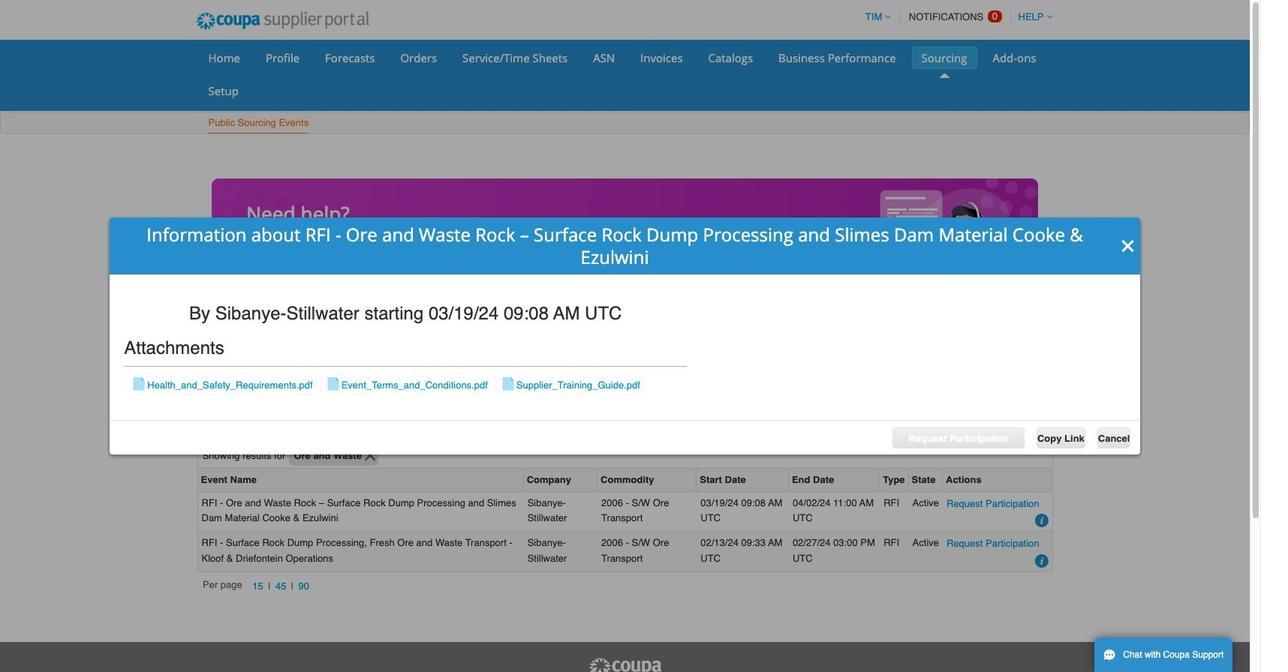 Task type: locate. For each thing, give the bounding box(es) containing it.
commodity element
[[598, 470, 697, 492]]

0 vertical spatial coupa supplier portal image
[[186, 2, 379, 40]]

state element
[[909, 470, 943, 492]]

1 vertical spatial coupa supplier portal image
[[587, 658, 663, 673]]

coupa supplier portal image
[[186, 2, 379, 40], [587, 658, 663, 673]]

company element
[[524, 470, 598, 492]]

information about rfi - ore and waste rock – surface rock dump processing and slimes dam material cooke & ezulwini dialog
[[109, 217, 1141, 455]]

close image
[[1121, 238, 1136, 253]]

1 horizontal spatial coupa supplier portal image
[[587, 658, 663, 673]]

navigation
[[203, 579, 314, 595]]

tab list
[[197, 394, 1053, 415]]

previous image
[[213, 239, 225, 251]]

actions element
[[943, 470, 1052, 492]]



Task type: describe. For each thing, give the bounding box(es) containing it.
end date element
[[789, 470, 880, 492]]

start date element
[[697, 470, 789, 492]]

event name element
[[198, 470, 524, 492]]

clear filter image
[[365, 451, 376, 462]]

0 horizontal spatial coupa supplier portal image
[[186, 2, 379, 40]]

Search text field
[[942, 420, 1047, 441]]

search image
[[1029, 423, 1042, 437]]

type element
[[880, 470, 909, 492]]



Task type: vqa. For each thing, say whether or not it's contained in the screenshot.
navigation
yes



